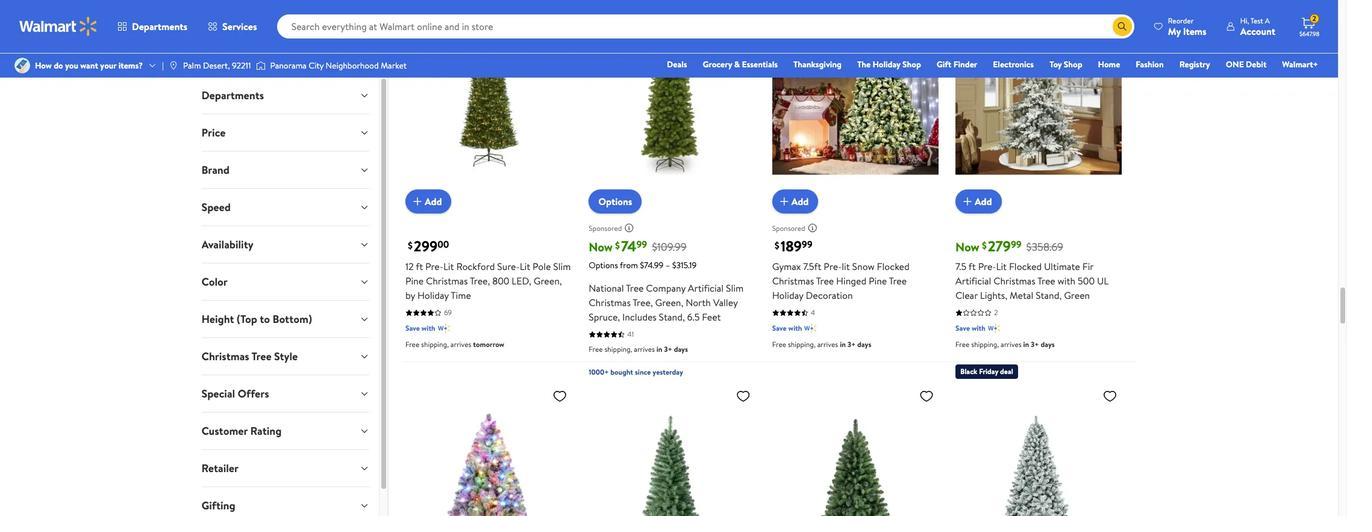 Task type: vqa. For each thing, say whether or not it's contained in the screenshot.
"Reorder" on the top right of the page
yes



Task type: locate. For each thing, give the bounding box(es) containing it.
0 horizontal spatial 3+
[[664, 345, 672, 355]]

arrives for $358.69
[[1001, 340, 1022, 350]]

height (top to bottom) button
[[192, 301, 379, 338]]

walmart plus image down 69
[[438, 323, 450, 335]]

0 horizontal spatial stand,
[[659, 311, 685, 324]]

2 horizontal spatial add button
[[956, 190, 1002, 214]]

2 pine from the left
[[869, 275, 887, 288]]

holiday inside gymax 7.5ft pre-lit snow flocked christmas tree hinged pine tree holiday decoration
[[772, 289, 804, 303]]

1 horizontal spatial add to cart image
[[960, 195, 975, 209]]

1 horizontal spatial flocked
[[1009, 261, 1042, 274]]

2 horizontal spatial 99
[[1011, 239, 1022, 252]]

arrives for 299
[[451, 340, 471, 350]]

christmas down national
[[589, 297, 631, 310]]

now left 74
[[589, 239, 613, 256]]

1 horizontal spatial slim
[[726, 282, 744, 295]]

departments down 92211
[[202, 88, 264, 103]]

shipping, down 41
[[605, 345, 632, 355]]

0 horizontal spatial free shipping, arrives in 3+ days
[[589, 345, 688, 355]]

tree,
[[470, 275, 490, 288], [633, 297, 653, 310]]

tree, down rockford at the bottom of the page
[[470, 275, 490, 288]]

days for $358.69
[[1041, 340, 1055, 350]]

slim
[[553, 261, 571, 274], [726, 282, 744, 295]]

1 horizontal spatial add
[[791, 195, 809, 209]]

christmas down gymax
[[772, 275, 814, 288]]

arrives down decoration
[[817, 340, 838, 350]]

1 horizontal spatial tree,
[[633, 297, 653, 310]]

1 horizontal spatial 2
[[1312, 13, 1316, 24]]

north
[[686, 297, 711, 310]]

arrives for $109.99
[[634, 345, 655, 355]]

2 ft from the left
[[969, 261, 976, 274]]

shipping, up black friday deal
[[971, 340, 999, 350]]

free for 189
[[772, 340, 786, 350]]

departments inside popup button
[[132, 20, 187, 33]]

2 horizontal spatial days
[[1041, 340, 1055, 350]]

4 $ from the left
[[982, 239, 987, 252]]

tree down ultimate
[[1038, 275, 1055, 288]]

pre- for 299
[[425, 261, 443, 274]]

green, down pole
[[534, 275, 562, 288]]

friday
[[979, 367, 998, 377]]

slim right pole
[[553, 261, 571, 274]]

1 sponsored from the left
[[589, 223, 622, 234]]

gymax 7.5ft pre-lit snow flocked christmas tree hinged pine tree holiday decoration
[[772, 261, 910, 303]]

1 pine from the left
[[405, 275, 424, 288]]

2 for 2
[[994, 308, 998, 318]]

now inside now $ 74 99 $109.99 options from $74.99 – $315.19
[[589, 239, 613, 256]]

7.5 ft pre-lit flocked ultimate fir artificial christmas tree with 500 ul clear lights, metal stand, green image
[[956, 0, 1122, 205]]

0 horizontal spatial add to cart image
[[777, 195, 791, 209]]

departments button
[[192, 77, 379, 114]]

1 pre- from the left
[[425, 261, 443, 274]]

2 99 from the left
[[802, 239, 812, 252]]

tree, inside national tree company artificial slim christmas tree, green, north valley spruce, includes stand, 6.5 feet
[[633, 297, 653, 310]]

shipping, down 69
[[421, 340, 449, 350]]

price button
[[192, 114, 379, 151]]

sponsored left ad disclaimer and feedback for ingridsponsoredproducts image
[[589, 223, 622, 234]]

$ inside $ 299 00
[[408, 239, 413, 252]]

1 horizontal spatial artificial
[[956, 275, 991, 288]]

lit inside now $ 279 99 $358.69 7.5 ft pre-lit flocked ultimate fir artificial christmas tree with 500 ul clear lights, metal stand, green
[[996, 261, 1007, 274]]

ft right the 7.5
[[969, 261, 976, 274]]

$647.98
[[1300, 30, 1320, 38]]

shop right toy at the right top of page
[[1064, 58, 1082, 70]]

lit down 00 in the left of the page
[[443, 261, 454, 274]]

pine inside 12 ft pre-lit rockford sure-lit pole slim pine christmas tree, 800 led, green, by holiday time
[[405, 275, 424, 288]]

in down decoration
[[840, 340, 846, 350]]

$ left 74
[[615, 239, 620, 252]]

1 horizontal spatial green,
[[655, 297, 683, 310]]

99 up $74.99
[[637, 239, 647, 252]]

palm desert, 92211
[[183, 60, 251, 72]]

artificial
[[956, 275, 991, 288], [688, 282, 724, 295]]

1 walmart plus image from the left
[[438, 323, 450, 335]]

0 horizontal spatial flocked
[[877, 261, 910, 274]]

add up ad disclaimer and feedback for ingridsponsoredproducts icon
[[791, 195, 809, 209]]

now inside now $ 279 99 $358.69 7.5 ft pre-lit flocked ultimate fir artificial christmas tree with 500 ul clear lights, metal stand, green
[[956, 239, 980, 256]]

sponsored up the 189
[[772, 223, 805, 234]]

tree left style
[[252, 349, 272, 364]]

1 horizontal spatial walmart plus image
[[805, 323, 817, 335]]

desert,
[[203, 60, 230, 72]]

free shipping, arrives tomorrow
[[405, 340, 504, 350]]

1 vertical spatial stand,
[[659, 311, 685, 324]]

christmas up time
[[426, 275, 468, 288]]

deal
[[1000, 367, 1013, 377]]

3+ up yesterday
[[664, 345, 672, 355]]

shipping, down 4
[[788, 340, 816, 350]]

2 $647.98
[[1300, 13, 1320, 38]]

height (top to bottom) tab
[[192, 301, 379, 338]]

2 horizontal spatial save
[[956, 324, 970, 334]]

green, inside national tree company artificial slim christmas tree, green, north valley spruce, includes stand, 6.5 feet
[[655, 297, 683, 310]]

free shipping, arrives in 3+ days up deal
[[956, 340, 1055, 350]]

0 horizontal spatial tree,
[[470, 275, 490, 288]]

2 save with from the left
[[772, 324, 802, 334]]

sponsored for 189
[[772, 223, 805, 234]]

 image for how
[[14, 58, 30, 74]]

6.5 ft non-lit jackson spruce artificial christmas tree, by holiday time image
[[772, 385, 939, 517]]

options link
[[589, 190, 642, 214]]

one
[[1226, 58, 1244, 70]]

3 $ from the left
[[775, 239, 779, 252]]

0 vertical spatial green,
[[534, 275, 562, 288]]

add up 00 in the left of the page
[[425, 195, 442, 209]]

stand, left 6.5
[[659, 311, 685, 324]]

2 walmart plus image from the left
[[805, 323, 817, 335]]

1 horizontal spatial free shipping, arrives in 3+ days
[[772, 340, 871, 350]]

2 now from the left
[[956, 239, 980, 256]]

add for $358.69
[[975, 195, 992, 209]]

free for $109.99
[[589, 345, 603, 355]]

ul
[[1097, 275, 1109, 288]]

free for 299
[[405, 340, 419, 350]]

pre- inside 12 ft pre-lit rockford sure-lit pole slim pine christmas tree, 800 led, green, by holiday time
[[425, 261, 443, 274]]

0 horizontal spatial lit
[[443, 261, 454, 274]]

2 pre- from the left
[[824, 261, 842, 274]]

0 vertical spatial 2
[[1312, 13, 1316, 24]]

free shipping, arrives in 3+ days down 4
[[772, 340, 871, 350]]

panorama
[[270, 60, 307, 72]]

2 horizontal spatial lit
[[996, 261, 1007, 274]]

1 horizontal spatial stand,
[[1036, 289, 1062, 303]]

0 horizontal spatial departments
[[132, 20, 187, 33]]

 image
[[14, 58, 30, 74], [256, 60, 265, 72]]

99 left the $358.69
[[1011, 239, 1022, 252]]

national tree company artificial slim christmas tree, green, north valley spruce, includes stand, 6.5 feet image
[[589, 0, 755, 205]]

0 horizontal spatial now
[[589, 239, 613, 256]]

1 add from the left
[[425, 195, 442, 209]]

0 vertical spatial stand,
[[1036, 289, 1062, 303]]

gifting tab
[[192, 488, 379, 517]]

pre- right 7.5ft at the bottom right of page
[[824, 261, 842, 274]]

artificial up north
[[688, 282, 724, 295]]

how
[[35, 60, 52, 72]]

$315.19
[[672, 260, 697, 272]]

$ left 279
[[982, 239, 987, 252]]

2 horizontal spatial save with
[[956, 324, 986, 334]]

arrives for 189
[[817, 340, 838, 350]]

Walmart Site-Wide search field
[[277, 14, 1134, 39]]

christmas tree style button
[[192, 339, 379, 375]]

tree, inside 12 ft pre-lit rockford sure-lit pole slim pine christmas tree, 800 led, green, by holiday time
[[470, 275, 490, 288]]

green, down the company
[[655, 297, 683, 310]]

tomorrow
[[473, 340, 504, 350]]

in for $109.99
[[657, 345, 662, 355]]

1 flocked from the left
[[877, 261, 910, 274]]

&
[[734, 58, 740, 70]]

toy
[[1050, 58, 1062, 70]]

 image for panorama
[[256, 60, 265, 72]]

2 horizontal spatial pre-
[[978, 261, 996, 274]]

2 $ from the left
[[615, 239, 620, 252]]

1 horizontal spatial days
[[857, 340, 871, 350]]

save for 189
[[772, 324, 787, 334]]

3 add from the left
[[975, 195, 992, 209]]

74
[[621, 236, 637, 257]]

tree up decoration
[[816, 275, 834, 288]]

1 horizontal spatial ft
[[969, 261, 976, 274]]

christmas up 'special'
[[202, 349, 249, 364]]

you
[[65, 60, 78, 72]]

walmart plus image down lights,
[[988, 323, 1000, 335]]

add to cart image
[[410, 195, 425, 209]]

2 horizontal spatial free shipping, arrives in 3+ days
[[956, 340, 1055, 350]]

registry
[[1179, 58, 1210, 70]]

lit up led,
[[520, 261, 530, 274]]

 image right 92211
[[256, 60, 265, 72]]

2 lit from the left
[[520, 261, 530, 274]]

pine down snow
[[869, 275, 887, 288]]

shipping, for $358.69
[[971, 340, 999, 350]]

stand,
[[1036, 289, 1062, 303], [659, 311, 685, 324]]

3 lit from the left
[[996, 261, 1007, 274]]

0 horizontal spatial add
[[425, 195, 442, 209]]

0 horizontal spatial add button
[[405, 190, 452, 214]]

3 add button from the left
[[956, 190, 1002, 214]]

0 vertical spatial options
[[598, 195, 632, 209]]

ft inside now $ 279 99 $358.69 7.5 ft pre-lit flocked ultimate fir artificial christmas tree with 500 ul clear lights, metal stand, green
[[969, 261, 976, 274]]

3 99 from the left
[[1011, 239, 1022, 252]]

options inside options link
[[598, 195, 632, 209]]

holiday up 69
[[417, 289, 449, 303]]

2 shop from the left
[[1064, 58, 1082, 70]]

tree down from
[[626, 282, 644, 295]]

walmart plus image down 4
[[805, 323, 817, 335]]

0 horizontal spatial pine
[[405, 275, 424, 288]]

2 up '$647.98'
[[1312, 13, 1316, 24]]

rating
[[250, 424, 282, 439]]

free shipping, arrives in 3+ days down 41
[[589, 345, 688, 355]]

92211
[[232, 60, 251, 72]]

0 horizontal spatial ft
[[416, 261, 423, 274]]

2 horizontal spatial 3+
[[1031, 340, 1039, 350]]

0 horizontal spatial holiday
[[417, 289, 449, 303]]

1 ft from the left
[[416, 261, 423, 274]]

1 horizontal spatial holiday
[[772, 289, 804, 303]]

99 inside now $ 74 99 $109.99 options from $74.99 – $315.19
[[637, 239, 647, 252]]

pine inside gymax 7.5ft pre-lit snow flocked christmas tree hinged pine tree holiday decoration
[[869, 275, 887, 288]]

Search search field
[[277, 14, 1134, 39]]

2 horizontal spatial walmart plus image
[[988, 323, 1000, 335]]

1 horizontal spatial 3+
[[847, 340, 856, 350]]

0 horizontal spatial artificial
[[688, 282, 724, 295]]

0 horizontal spatial  image
[[14, 58, 30, 74]]

0 horizontal spatial green,
[[534, 275, 562, 288]]

1 horizontal spatial now
[[956, 239, 980, 256]]

flocked down the $358.69
[[1009, 261, 1042, 274]]

pre- down $ 299 00
[[425, 261, 443, 274]]

1 horizontal spatial sponsored
[[772, 223, 805, 234]]

artificial up clear
[[956, 275, 991, 288]]

0 horizontal spatial walmart plus image
[[438, 323, 450, 335]]

1000+
[[589, 368, 609, 378]]

items
[[1183, 24, 1207, 38]]

options up national
[[589, 260, 618, 272]]

0 horizontal spatial days
[[674, 345, 688, 355]]

lit down 279
[[996, 261, 1007, 274]]

holiday inside the holiday shop link
[[873, 58, 901, 70]]

3+
[[847, 340, 856, 350], [1031, 340, 1039, 350], [664, 345, 672, 355]]

days for $109.99
[[674, 345, 688, 355]]

2 sponsored from the left
[[772, 223, 805, 234]]

0 horizontal spatial 2
[[994, 308, 998, 318]]

holiday right the
[[873, 58, 901, 70]]

1 vertical spatial options
[[589, 260, 618, 272]]

1 vertical spatial departments
[[202, 88, 264, 103]]

 image left how
[[14, 58, 30, 74]]

stand, right metal
[[1036, 289, 1062, 303]]

with for 189
[[788, 324, 802, 334]]

3 pre- from the left
[[978, 261, 996, 274]]

1 horizontal spatial in
[[840, 340, 846, 350]]

2 inside the 2 $647.98
[[1312, 13, 1316, 24]]

save with for 299
[[405, 324, 435, 334]]

6 ft non-lit wesley pine green artificial christmas tree, by holiday time image
[[589, 385, 755, 517]]

1 horizontal spatial save
[[772, 324, 787, 334]]

$ left 299
[[408, 239, 413, 252]]

3 save from the left
[[956, 324, 970, 334]]

1 horizontal spatial save with
[[772, 324, 802, 334]]

4
[[811, 308, 815, 318]]

99 for 74
[[637, 239, 647, 252]]

fashion link
[[1130, 58, 1169, 71]]

2 horizontal spatial in
[[1023, 340, 1029, 350]]

shop left gift
[[903, 58, 921, 70]]

tree right hinged
[[889, 275, 907, 288]]

pre-
[[425, 261, 443, 274], [824, 261, 842, 274], [978, 261, 996, 274]]

add up 279
[[975, 195, 992, 209]]

holiday down gymax
[[772, 289, 804, 303]]

99 inside now $ 279 99 $358.69 7.5 ft pre-lit flocked ultimate fir artificial christmas tree with 500 ul clear lights, metal stand, green
[[1011, 239, 1022, 252]]

christmas inside now $ 279 99 $358.69 7.5 ft pre-lit flocked ultimate fir artificial christmas tree with 500 ul clear lights, metal stand, green
[[994, 275, 1036, 288]]

tree, up includes
[[633, 297, 653, 310]]

1 horizontal spatial shop
[[1064, 58, 1082, 70]]

with inside now $ 279 99 $358.69 7.5 ft pre-lit flocked ultimate fir artificial christmas tree with 500 ul clear lights, metal stand, green
[[1058, 275, 1076, 288]]

finder
[[954, 58, 977, 70]]

flocked right snow
[[877, 261, 910, 274]]

1 99 from the left
[[637, 239, 647, 252]]

arrives left tomorrow
[[451, 340, 471, 350]]

 image
[[169, 61, 178, 70]]

1 shop from the left
[[903, 58, 921, 70]]

1 vertical spatial slim
[[726, 282, 744, 295]]

days
[[857, 340, 871, 350], [1041, 340, 1055, 350], [674, 345, 688, 355]]

clear
[[956, 289, 978, 303]]

1 $ from the left
[[408, 239, 413, 252]]

1 horizontal spatial add button
[[772, 190, 818, 214]]

1 now from the left
[[589, 239, 613, 256]]

now
[[589, 239, 613, 256], [956, 239, 980, 256]]

christmas
[[426, 275, 468, 288], [772, 275, 814, 288], [994, 275, 1036, 288], [589, 297, 631, 310], [202, 349, 249, 364]]

1 add button from the left
[[405, 190, 452, 214]]

0 horizontal spatial pre-
[[425, 261, 443, 274]]

$ 189 99
[[775, 236, 812, 257]]

now $ 279 99 $358.69 7.5 ft pre-lit flocked ultimate fir artificial christmas tree with 500 ul clear lights, metal stand, green
[[956, 236, 1109, 303]]

pre- inside gymax 7.5ft pre-lit snow flocked christmas tree hinged pine tree holiday decoration
[[824, 261, 842, 274]]

$ left the 189
[[775, 239, 779, 252]]

walmart+ link
[[1277, 58, 1324, 71]]

0 vertical spatial tree,
[[470, 275, 490, 288]]

black
[[960, 367, 977, 377]]

free
[[405, 340, 419, 350], [772, 340, 786, 350], [956, 340, 970, 350], [589, 345, 603, 355]]

in up yesterday
[[657, 345, 662, 355]]

by
[[405, 289, 415, 303]]

sponsored
[[589, 223, 622, 234], [772, 223, 805, 234]]

from
[[620, 260, 638, 272]]

3+ down decoration
[[847, 340, 856, 350]]

home link
[[1093, 58, 1126, 71]]

artificial inside now $ 279 99 $358.69 7.5 ft pre-lit flocked ultimate fir artificial christmas tree with 500 ul clear lights, metal stand, green
[[956, 275, 991, 288]]

0 vertical spatial slim
[[553, 261, 571, 274]]

price tab
[[192, 114, 379, 151]]

0 vertical spatial departments
[[132, 20, 187, 33]]

options up ad disclaimer and feedback for ingridsponsoredproducts image
[[598, 195, 632, 209]]

1 add to cart image from the left
[[777, 195, 791, 209]]

0 horizontal spatial in
[[657, 345, 662, 355]]

best choice products 6ft pre-lit holiday christmas pine tree w/ flocked branches, 250 warm-white & multicolored lights image
[[405, 385, 572, 517]]

2 horizontal spatial holiday
[[873, 58, 901, 70]]

add button up ad disclaimer and feedback for ingridsponsoredproducts icon
[[772, 190, 818, 214]]

1 horizontal spatial lit
[[520, 261, 530, 274]]

in down metal
[[1023, 340, 1029, 350]]

ad disclaimer and feedback for ingridsponsoredproducts image
[[624, 224, 634, 233]]

1 horizontal spatial departments
[[202, 88, 264, 103]]

grocery & essentials
[[703, 58, 778, 70]]

arrives up deal
[[1001, 340, 1022, 350]]

walmart plus image
[[438, 323, 450, 335], [805, 323, 817, 335], [988, 323, 1000, 335]]

christmas up metal
[[994, 275, 1036, 288]]

debit
[[1246, 58, 1267, 70]]

green,
[[534, 275, 562, 288], [655, 297, 683, 310]]

0 horizontal spatial 99
[[637, 239, 647, 252]]

home
[[1098, 58, 1120, 70]]

tree inside dropdown button
[[252, 349, 272, 364]]

0 horizontal spatial save
[[405, 324, 420, 334]]

flocked inside gymax 7.5ft pre-lit snow flocked christmas tree hinged pine tree holiday decoration
[[877, 261, 910, 274]]

speed tab
[[192, 189, 379, 226]]

1 horizontal spatial pre-
[[824, 261, 842, 274]]

departments up |
[[132, 20, 187, 33]]

special offers
[[202, 387, 269, 402]]

99 down ad disclaimer and feedback for ingridsponsoredproducts icon
[[802, 239, 812, 252]]

2 add to cart image from the left
[[960, 195, 975, 209]]

add button up $ 299 00
[[405, 190, 452, 214]]

slim inside 12 ft pre-lit rockford sure-lit pole slim pine christmas tree, 800 led, green, by holiday time
[[553, 261, 571, 274]]

ft right 12
[[416, 261, 423, 274]]

slim up valley
[[726, 282, 744, 295]]

add to cart image for gymax 7.5ft pre-lit snow flocked christmas tree hinged pine tree holiday decoration 'image'
[[777, 195, 791, 209]]

2 save from the left
[[772, 324, 787, 334]]

1 horizontal spatial  image
[[256, 60, 265, 72]]

essentials
[[742, 58, 778, 70]]

pole
[[533, 261, 551, 274]]

now up the 7.5
[[956, 239, 980, 256]]

pre- down 279
[[978, 261, 996, 274]]

options
[[598, 195, 632, 209], [589, 260, 618, 272]]

1 vertical spatial 2
[[994, 308, 998, 318]]

3+ down metal
[[1031, 340, 1039, 350]]

2 flocked from the left
[[1009, 261, 1042, 274]]

0 horizontal spatial save with
[[405, 324, 435, 334]]

2 down lights,
[[994, 308, 998, 318]]

pine up by
[[405, 275, 424, 288]]

with
[[1058, 275, 1076, 288], [422, 324, 435, 334], [788, 324, 802, 334], [972, 324, 986, 334]]

1 vertical spatial green,
[[655, 297, 683, 310]]

1 horizontal spatial 99
[[802, 239, 812, 252]]

1 save with from the left
[[405, 324, 435, 334]]

1 save from the left
[[405, 324, 420, 334]]

departments tab
[[192, 77, 379, 114]]

0 horizontal spatial slim
[[553, 261, 571, 274]]

1 horizontal spatial pine
[[869, 275, 887, 288]]

2 horizontal spatial add
[[975, 195, 992, 209]]

3+ for $358.69
[[1031, 340, 1039, 350]]

brand tab
[[192, 152, 379, 189]]

add button up 279
[[956, 190, 1002, 214]]

0 horizontal spatial shop
[[903, 58, 921, 70]]

retailer button
[[192, 451, 379, 487]]

1 vertical spatial tree,
[[633, 297, 653, 310]]

how do you want your items?
[[35, 60, 143, 72]]

add to cart image
[[777, 195, 791, 209], [960, 195, 975, 209]]

3 save with from the left
[[956, 324, 986, 334]]

0 horizontal spatial sponsored
[[589, 223, 622, 234]]

99 inside $ 189 99
[[802, 239, 812, 252]]

1 lit from the left
[[443, 261, 454, 274]]

height (top to bottom)
[[202, 312, 312, 327]]

arrives down 41
[[634, 345, 655, 355]]

shipping, for 299
[[421, 340, 449, 350]]

pine
[[405, 275, 424, 288], [869, 275, 887, 288]]

2
[[1312, 13, 1316, 24], [994, 308, 998, 318]]

flocked
[[877, 261, 910, 274], [1009, 261, 1042, 274]]



Task type: describe. For each thing, give the bounding box(es) containing it.
christmas tree style
[[202, 349, 298, 364]]

in for $358.69
[[1023, 340, 1029, 350]]

clear search field text image
[[1098, 21, 1108, 31]]

gymax
[[772, 261, 801, 274]]

free shipping, arrives in 3+ days for $358.69
[[956, 340, 1055, 350]]

shipping, for 189
[[788, 340, 816, 350]]

my
[[1168, 24, 1181, 38]]

slim inside national tree company artificial slim christmas tree, green, north valley spruce, includes stand, 6.5 feet
[[726, 282, 744, 295]]

customer rating button
[[192, 413, 379, 450]]

availability tab
[[192, 227, 379, 263]]

$ inside $ 189 99
[[775, 239, 779, 252]]

your
[[100, 60, 116, 72]]

41
[[627, 330, 634, 340]]

pre- inside now $ 279 99 $358.69 7.5 ft pre-lit flocked ultimate fir artificial christmas tree with 500 ul clear lights, metal stand, green
[[978, 261, 996, 274]]

tree inside national tree company artificial slim christmas tree, green, north valley spruce, includes stand, 6.5 feet
[[626, 282, 644, 295]]

add button for 299
[[405, 190, 452, 214]]

add button for $358.69
[[956, 190, 1002, 214]]

ad disclaimer and feedback for ingridsponsoredproducts image
[[808, 224, 817, 233]]

walmart plus image for 189
[[805, 323, 817, 335]]

a
[[1265, 15, 1270, 26]]

pine for 189
[[869, 275, 887, 288]]

christmas inside dropdown button
[[202, 349, 249, 364]]

rockford
[[456, 261, 495, 274]]

brand
[[202, 163, 230, 178]]

neighborhood
[[326, 60, 379, 72]]

reorder
[[1168, 15, 1194, 26]]

2 add from the left
[[791, 195, 809, 209]]

3 walmart plus image from the left
[[988, 323, 1000, 335]]

7.5
[[956, 261, 967, 274]]

price
[[202, 125, 226, 140]]

deals link
[[662, 58, 693, 71]]

gift finder link
[[931, 58, 983, 71]]

500
[[1078, 275, 1095, 288]]

$358.69
[[1026, 240, 1063, 255]]

the
[[857, 58, 871, 70]]

189
[[781, 236, 802, 257]]

green, inside 12 ft pre-lit rockford sure-lit pole slim pine christmas tree, 800 led, green, by holiday time
[[534, 275, 562, 288]]

add to cart image for 7.5 ft pre-lit flocked ultimate fir artificial christmas tree with 500 ul clear lights, metal stand, green image
[[960, 195, 975, 209]]

$ 299 00
[[408, 236, 449, 257]]

now for 74
[[589, 239, 613, 256]]

customer rating tab
[[192, 413, 379, 450]]

lit
[[842, 261, 850, 274]]

color tab
[[192, 264, 379, 301]]

3+ for $109.99
[[664, 345, 672, 355]]

options inside now $ 74 99 $109.99 options from $74.99 – $315.19
[[589, 260, 618, 272]]

with for 299
[[422, 324, 435, 334]]

gifting
[[202, 499, 235, 514]]

now for 279
[[956, 239, 980, 256]]

with for $358.69
[[972, 324, 986, 334]]

00
[[438, 239, 449, 252]]

12 ft pre-lit rockford sure-lit pole slim pine christmas tree, 800 led, green, by holiday time
[[405, 261, 571, 303]]

includes
[[622, 311, 657, 324]]

walmart image
[[19, 17, 98, 36]]

yesterday
[[653, 368, 683, 378]]

availability button
[[192, 227, 379, 263]]

green
[[1064, 289, 1090, 303]]

time
[[451, 289, 471, 303]]

days for 189
[[857, 340, 871, 350]]

walmart plus image for 299
[[438, 323, 450, 335]]

holiday inside 12 ft pre-lit rockford sure-lit pole slim pine christmas tree, 800 led, green, by holiday time
[[417, 289, 449, 303]]

sponsored for $109.99
[[589, 223, 622, 234]]

brand button
[[192, 152, 379, 189]]

pre- for 189
[[824, 261, 842, 274]]

christmas inside gymax 7.5ft pre-lit snow flocked christmas tree hinged pine tree holiday decoration
[[772, 275, 814, 288]]

height
[[202, 312, 234, 327]]

led,
[[512, 275, 531, 288]]

–
[[666, 260, 670, 272]]

ultimate
[[1044, 261, 1080, 274]]

one debit link
[[1220, 58, 1272, 71]]

test
[[1251, 15, 1263, 26]]

market
[[381, 60, 407, 72]]

in for 189
[[840, 340, 846, 350]]

hi, test a account
[[1240, 15, 1275, 38]]

costway 9ft snow flocked hinged artificial christmas tree unlit metal image
[[956, 385, 1122, 517]]

thanksgiving
[[793, 58, 842, 70]]

retailer tab
[[192, 451, 379, 487]]

save with for 189
[[772, 324, 802, 334]]

stand, inside now $ 279 99 $358.69 7.5 ft pre-lit flocked ultimate fir artificial christmas tree with 500 ul clear lights, metal stand, green
[[1036, 289, 1062, 303]]

christmas inside 12 ft pre-lit rockford sure-lit pole slim pine christmas tree, 800 led, green, by holiday time
[[426, 275, 468, 288]]

$74.99
[[640, 260, 664, 272]]

color
[[202, 275, 228, 290]]

3+ for 189
[[847, 340, 856, 350]]

departments inside dropdown button
[[202, 88, 264, 103]]

metal
[[1010, 289, 1033, 303]]

gift finder
[[937, 58, 977, 70]]

299
[[414, 236, 438, 257]]

gift
[[937, 58, 952, 70]]

the holiday shop link
[[852, 58, 927, 71]]

special offers tab
[[192, 376, 379, 413]]

account
[[1240, 24, 1275, 38]]

6.5
[[687, 311, 700, 324]]

ft inside 12 ft pre-lit rockford sure-lit pole slim pine christmas tree, 800 led, green, by holiday time
[[416, 261, 423, 274]]

flocked inside now $ 279 99 $358.69 7.5 ft pre-lit flocked ultimate fir artificial christmas tree with 500 ul clear lights, metal stand, green
[[1009, 261, 1042, 274]]

free shipping, arrives in 3+ days for $109.99
[[589, 345, 688, 355]]

services
[[222, 20, 257, 33]]

snow
[[852, 261, 875, 274]]

walmart+
[[1282, 58, 1318, 70]]

add to favorites list, costway 9ft snow flocked hinged artificial christmas tree unlit metal image
[[1103, 389, 1117, 405]]

christmas tree style tab
[[192, 339, 379, 375]]

items?
[[119, 60, 143, 72]]

$ inside now $ 74 99 $109.99 options from $74.99 – $315.19
[[615, 239, 620, 252]]

grocery
[[703, 58, 732, 70]]

7.5ft
[[803, 261, 821, 274]]

registry link
[[1174, 58, 1216, 71]]

artificial inside national tree company artificial slim christmas tree, green, north valley spruce, includes stand, 6.5 feet
[[688, 282, 724, 295]]

free shipping, arrives in 3+ days for 189
[[772, 340, 871, 350]]

$ inside now $ 279 99 $358.69 7.5 ft pre-lit flocked ultimate fir artificial christmas tree with 500 ul clear lights, metal stand, green
[[982, 239, 987, 252]]

black friday deal
[[960, 367, 1013, 377]]

decoration
[[806, 289, 853, 303]]

search icon image
[[1117, 22, 1127, 31]]

grocery & essentials link
[[697, 58, 783, 71]]

christmas inside national tree company artificial slim christmas tree, green, north valley spruce, includes stand, 6.5 feet
[[589, 297, 631, 310]]

deals
[[667, 58, 687, 70]]

toy shop
[[1050, 58, 1082, 70]]

valley
[[713, 297, 738, 310]]

do
[[54, 60, 63, 72]]

add for 299
[[425, 195, 442, 209]]

services button
[[198, 12, 267, 41]]

stand, inside national tree company artificial slim christmas tree, green, north valley spruce, includes stand, 6.5 feet
[[659, 311, 685, 324]]

1000+ bought since yesterday
[[589, 368, 683, 378]]

shipping, for $109.99
[[605, 345, 632, 355]]

speed button
[[192, 189, 379, 226]]

tree inside now $ 279 99 $358.69 7.5 ft pre-lit flocked ultimate fir artificial christmas tree with 500 ul clear lights, metal stand, green
[[1038, 275, 1055, 288]]

2 for 2 $647.98
[[1312, 13, 1316, 24]]

pine for 299
[[405, 275, 424, 288]]

palm
[[183, 60, 201, 72]]

12
[[405, 261, 414, 274]]

one debit
[[1226, 58, 1267, 70]]

spruce,
[[589, 311, 620, 324]]

$109.99
[[652, 240, 687, 255]]

retailer
[[202, 461, 239, 477]]

want
[[80, 60, 98, 72]]

add to favorites list, 6.5 ft non-lit jackson spruce artificial christmas tree, by holiday time image
[[919, 389, 934, 405]]

hinged
[[836, 275, 866, 288]]

hi,
[[1240, 15, 1249, 26]]

availability
[[202, 237, 253, 252]]

add to favorites list, 6 ft non-lit wesley pine green artificial christmas tree, by holiday time image
[[736, 389, 750, 405]]

gymax 7.5ft pre-lit snow flocked christmas tree hinged pine tree holiday decoration image
[[772, 0, 939, 205]]

bottom)
[[273, 312, 312, 327]]

12 ft pre-lit rockford sure-lit pole slim pine christmas tree, 800 led, green, by holiday time image
[[405, 0, 572, 205]]

free for $358.69
[[956, 340, 970, 350]]

add to favorites list, best choice products 6ft pre-lit holiday christmas pine tree w/ flocked branches, 250 warm-white & multicolored lights image
[[553, 389, 567, 405]]

save for 299
[[405, 324, 420, 334]]

2 add button from the left
[[772, 190, 818, 214]]

electronics
[[993, 58, 1034, 70]]

gifting button
[[192, 488, 379, 517]]

customer
[[202, 424, 248, 439]]

99 for 279
[[1011, 239, 1022, 252]]



